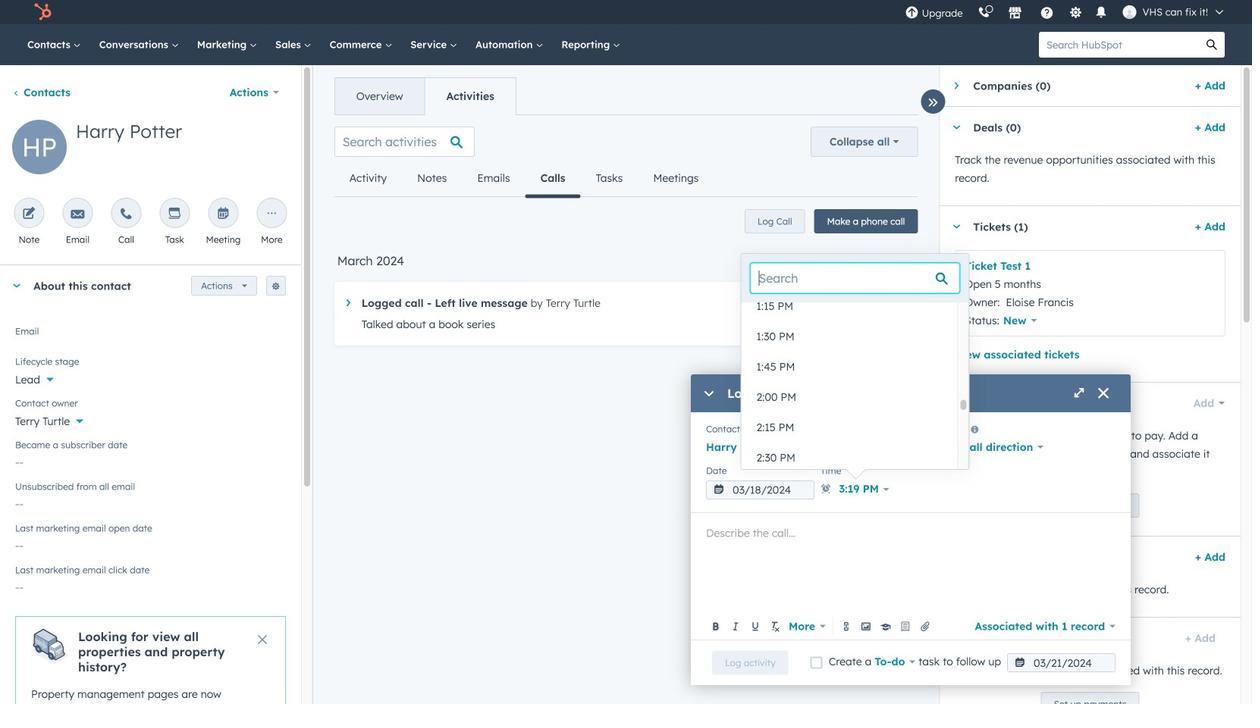 Task type: describe. For each thing, give the bounding box(es) containing it.
manage card settings image
[[271, 283, 281, 292]]

Search HubSpot search field
[[1040, 32, 1200, 58]]

task image
[[168, 208, 182, 222]]

-- text field
[[15, 574, 286, 598]]

minimize dialog image
[[703, 388, 716, 401]]

more image
[[265, 208, 279, 222]]

Search search field
[[751, 263, 960, 294]]

expand dialog image
[[1074, 388, 1086, 401]]

0 horizontal spatial caret image
[[12, 284, 21, 288]]

grid grid
[[742, 291, 969, 473]]

MM/DD/YYYY text field
[[706, 481, 815, 500]]

close dialog image
[[1098, 388, 1110, 401]]

call image
[[119, 208, 133, 222]]



Task type: locate. For each thing, give the bounding box(es) containing it.
terry turtle image
[[1123, 5, 1137, 19]]

Search activities search field
[[334, 127, 475, 157]]

close image
[[258, 636, 267, 645]]

menu
[[898, 0, 1235, 24]]

note image
[[22, 208, 36, 222]]

caret image
[[12, 284, 21, 288], [347, 300, 350, 307]]

MM/DD/YYYY text field
[[1008, 654, 1116, 673]]

caret image
[[955, 81, 959, 90], [952, 126, 962, 129], [952, 225, 962, 229], [952, 402, 962, 406], [952, 637, 962, 641]]

1 -- text field from the top
[[15, 448, 286, 473]]

2 vertical spatial -- text field
[[15, 532, 286, 556]]

3 -- text field from the top
[[15, 532, 286, 556]]

2 -- text field from the top
[[15, 490, 286, 514]]

navigation
[[334, 77, 517, 115]]

marketplaces image
[[1009, 7, 1023, 20]]

0 vertical spatial -- text field
[[15, 448, 286, 473]]

1 vertical spatial -- text field
[[15, 490, 286, 514]]

email image
[[71, 208, 85, 222]]

tab list
[[334, 160, 714, 198]]

1 horizontal spatial caret image
[[347, 300, 350, 307]]

-- text field
[[15, 448, 286, 473], [15, 490, 286, 514], [15, 532, 286, 556]]

1 vertical spatial caret image
[[347, 300, 350, 307]]

alert
[[15, 617, 286, 705]]

0 vertical spatial caret image
[[12, 284, 21, 288]]

feed
[[322, 115, 930, 364]]

meeting image
[[217, 208, 230, 222]]



Task type: vqa. For each thing, say whether or not it's contained in the screenshot.
menu
yes



